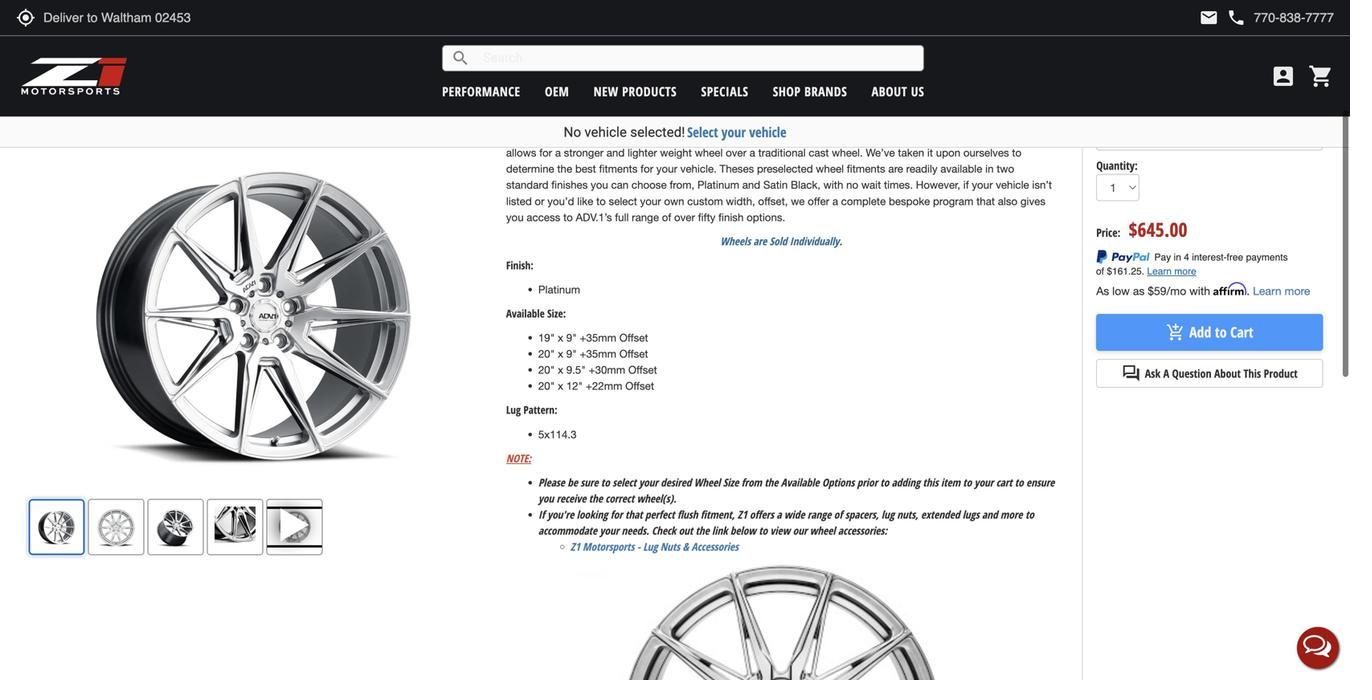 Task type: locate. For each thing, give the bounding box(es) containing it.
quantity:
[[1097, 158, 1138, 173]]

0 vertical spatial no
[[952, 82, 965, 95]]

1 vertical spatial spec
[[506, 131, 531, 143]]

with up offer
[[824, 179, 844, 191]]

1 vertical spatial 9"
[[566, 348, 577, 361]]

0 vertical spatial lug
[[506, 403, 521, 418]]

1 vertical spatial it
[[928, 147, 933, 159]]

a inside note: please be sure to select your desired wheel size from the available options prior to adding this item to your cart to ensure you receive the correct wheel(s). if you're looking for that perfect flush fitment, z1 offers a wide range of spacers, lug nuts, extended lugs and more to accommodate your needs. check out the link below to view our wheel accessories: z1 motorsports - lug nuts & accessories
[[777, 508, 782, 522]]

1 horizontal spatial the
[[1171, 19, 1184, 32]]

about us link
[[872, 83, 925, 100]]

1 vertical spatial in
[[986, 163, 994, 175]]

it left was
[[913, 82, 919, 95]]

2 9" from the top
[[566, 348, 577, 361]]

1 vertical spatial for
[[641, 163, 654, 175]]

please inside please review the product description if you are unsure about any of the options below.
[[1097, 66, 1128, 78]]

please up unsure
[[1097, 66, 1128, 78]]

the up "finishes"
[[557, 163, 572, 175]]

1 flow from the left
[[820, 131, 840, 143]]

0 horizontal spatial performance
[[442, 83, 521, 100]]

1 horizontal spatial process
[[988, 131, 1026, 143]]

accessories
[[692, 540, 739, 555]]

0 horizontal spatial process
[[625, 131, 664, 143]]

you up if
[[538, 492, 554, 506]]

that up needs.
[[625, 508, 643, 522]]

wheel down cast
[[816, 163, 844, 175]]

wheel up coupes
[[892, 98, 920, 111]]

a
[[1164, 366, 1170, 381]]

flow down decade
[[1007, 115, 1030, 127]]

select
[[609, 195, 637, 208], [613, 476, 636, 490]]

that inside note: please be sure to select your desired wheel size from the available options prior to adding this item to your cart to ensure you receive the correct wheel(s). if you're looking for that perfect flush fitment, z1 offers a wide range of spacers, lug nuts, extended lugs and more to accommodate your needs. check out the link below to view our wheel accessories: z1 motorsports - lug nuts & accessories
[[625, 508, 643, 522]]

with right /mo on the right top of the page
[[1190, 285, 1211, 298]]

0 horizontal spatial please
[[538, 476, 565, 490]]

in up the perfectly
[[766, 98, 775, 111]]

range right full
[[632, 211, 659, 224]]

1 vertical spatial size:
[[547, 307, 566, 321]]

this inside when deciding which wheel designs to use to launch the adv.1 flow spec program, it was a no brainer to go with the timeless wheel that cemented adv.1 as the leader in aftermarket automotive wheel design over a decade ago. the adv5.0 is a widely split 5 spoke that lends itself perfectly to performance coupes and sport sedans. flow spec is a manufacturing process known by many names such as flow forging and flow forming. this process allows for a stronger and lighter weight wheel over a traditional cast wheel. we've taken it upon ourselves to determine the best fitments for your vehicle. theses preselected wheel fitments are readily available in two standard finishes you can choose from, platinum and satin black, with no wait times. however, if your vehicle isn't listed or you'd like to select your own custom width, offset, we offer a complete bespoke program that also gives you access to adv.1's full range of over fifty finish options.
[[965, 131, 985, 143]]

0 vertical spatial platinum
[[698, 179, 740, 191]]

this
[[923, 476, 939, 490]]

are up times.
[[889, 163, 903, 175]]

wheel
[[612, 82, 640, 95], [567, 98, 595, 111], [892, 98, 920, 111], [695, 147, 723, 159], [816, 163, 844, 175], [810, 524, 836, 539]]

1 horizontal spatial with
[[1032, 82, 1051, 95]]

forming.
[[923, 131, 962, 143]]

please
[[1097, 66, 1128, 78], [538, 476, 565, 490]]

2 vertical spatial of
[[834, 508, 843, 522]]

0 vertical spatial if
[[1275, 66, 1281, 78]]

1 vertical spatial adv.1
[[670, 98, 699, 111]]

9"
[[566, 332, 577, 344], [566, 348, 577, 361]]

1 horizontal spatial lug
[[643, 540, 658, 555]]

1 horizontal spatial fitments
[[847, 163, 886, 175]]

wheels
[[721, 234, 751, 249]]

flush
[[677, 508, 698, 522]]

2 horizontal spatial with
[[1190, 285, 1211, 298]]

9" right 19"
[[566, 332, 577, 344]]

flow
[[820, 131, 840, 143], [900, 131, 920, 143]]

1 horizontal spatial please
[[1097, 66, 1128, 78]]

when deciding which wheel designs to use to launch the adv.1 flow spec program, it was a no brainer to go with the timeless wheel that cemented adv.1 as the leader in aftermarket automotive wheel design over a decade ago. the adv5.0 is a widely split 5 spoke that lends itself perfectly to performance coupes and sport sedans. flow spec is a manufacturing process known by many names such as flow forging and flow forming. this process allows for a stronger and lighter weight wheel over a traditional cast wheel. we've taken it upon ourselves to determine the best fitments for your vehicle. theses preselected wheel fitments are readily available in two standard finishes you can choose from, platinum and satin black, with no wait times. however, if your vehicle isn't listed or you'd like to select your own custom width, offset, we offer a complete bespoke program that also gives you access to adv.1's full range of over fifty finish options.
[[506, 82, 1052, 224]]

wheel left size
[[694, 476, 721, 490]]

offers
[[750, 508, 774, 522]]

0 vertical spatial please
[[1097, 66, 1128, 78]]

wheel inside note: please be sure to select your desired wheel size from the available options prior to adding this item to your cart to ensure you receive the correct wheel(s). if you're looking for that perfect flush fitment, z1 offers a wide range of spacers, lug nuts, extended lugs and more to accommodate your needs. check out the link below to view our wheel accessories: z1 motorsports - lug nuts & accessories
[[810, 524, 836, 539]]

custom
[[687, 195, 723, 208]]

z1 down accommodate
[[571, 540, 580, 555]]

shop brands
[[773, 83, 847, 100]]

to left go
[[1004, 82, 1013, 95]]

process down 5
[[625, 131, 664, 143]]

shop
[[773, 83, 801, 100]]

no up design
[[952, 82, 965, 95]]

2 horizontal spatial over
[[958, 98, 978, 111]]

wheel down unsure
[[1097, 103, 1124, 118]]

you left can
[[591, 179, 608, 191]]

with up the 'ago.' at the top right of page
[[1032, 82, 1051, 95]]

to right sure on the left bottom of page
[[601, 476, 610, 490]]

to right cart
[[1015, 476, 1024, 490]]

1 vertical spatial lug
[[643, 540, 658, 555]]

0 horizontal spatial vehicle
[[585, 124, 627, 140]]

performance
[[442, 83, 521, 100], [815, 115, 876, 127]]

available up wide
[[781, 476, 820, 490]]

1 vertical spatial range
[[808, 508, 832, 522]]

you left the shopping_cart link
[[1284, 66, 1301, 78]]

0 horizontal spatial platinum
[[538, 284, 580, 296]]

0 horizontal spatial of
[[662, 211, 671, 224]]

0 vertical spatial are
[[1304, 66, 1318, 78]]

the right launch
[[763, 82, 778, 95]]

about right more
[[1145, 19, 1168, 32]]

flow up the taken
[[900, 131, 920, 143]]

0 horizontal spatial this
[[965, 131, 985, 143]]

1 vertical spatial over
[[726, 147, 747, 159]]

ask
[[1145, 366, 1161, 381]]

1 vertical spatial no
[[847, 179, 859, 191]]

a right was
[[944, 82, 949, 95]]

product
[[1181, 66, 1218, 78]]

0 vertical spatial this
[[965, 131, 985, 143]]

add
[[1190, 323, 1212, 343]]

0 vertical spatial +35mm
[[580, 332, 617, 344]]

weight
[[660, 147, 692, 159]]

1 vertical spatial platinum
[[538, 284, 580, 296]]

1 vertical spatial please
[[538, 476, 565, 490]]

0 vertical spatial in
[[766, 98, 775, 111]]

0 vertical spatial available
[[506, 307, 545, 321]]

0 horizontal spatial available
[[506, 307, 545, 321]]

performance inside when deciding which wheel designs to use to launch the adv.1 flow spec program, it was a no brainer to go with the timeless wheel that cemented adv.1 as the leader in aftermarket automotive wheel design over a decade ago. the adv5.0 is a widely split 5 spoke that lends itself perfectly to performance coupes and sport sedans. flow spec is a manufacturing process known by many names such as flow forging and flow forming. this process allows for a stronger and lighter weight wheel over a traditional cast wheel. we've taken it upon ourselves to determine the best fitments for your vehicle. theses preselected wheel fitments are readily available in two standard finishes you can choose from, platinum and satin black, with no wait times. however, if your vehicle isn't listed or you'd like to select your own custom width, offset, we offer a complete bespoke program that also gives you access to adv.1's full range of over fifty finish options.
[[815, 115, 876, 127]]

if inside please review the product description if you are unsure about any of the options below.
[[1275, 66, 1281, 78]]

1 horizontal spatial this
[[1244, 366, 1261, 381]]

are inside when deciding which wheel designs to use to launch the adv.1 flow spec program, it was a no brainer to go with the timeless wheel that cemented adv.1 as the leader in aftermarket automotive wheel design over a decade ago. the adv5.0 is a widely split 5 spoke that lends itself perfectly to performance coupes and sport sedans. flow spec is a manufacturing process known by many names such as flow forging and flow forming. this process allows for a stronger and lighter weight wheel over a traditional cast wheel. we've taken it upon ourselves to determine the best fitments for your vehicle. theses preselected wheel fitments are readily available in two standard finishes you can choose from, platinum and satin black, with no wait times. however, if your vehicle isn't listed or you'd like to select your own custom width, offset, we offer a complete bespoke program that also gives you access to adv.1's full range of over fifty finish options.
[[889, 163, 903, 175]]

0 horizontal spatial range
[[632, 211, 659, 224]]

1 9" from the top
[[566, 332, 577, 344]]

x left 12"
[[558, 380, 563, 393]]

learn more link
[[1253, 285, 1311, 298]]

to right item
[[963, 476, 972, 490]]

size: for wheel size:
[[1127, 103, 1147, 118]]

shopping_cart link
[[1305, 64, 1334, 89]]

please inside note: please be sure to select your desired wheel size from the available options prior to adding this item to your cart to ensure you receive the correct wheel(s). if you're looking for that perfect flush fitment, z1 offers a wide range of spacers, lug nuts, extended lugs and more to accommodate your needs. check out the link below to view our wheel accessories: z1 motorsports - lug nuts & accessories
[[538, 476, 565, 490]]

0 horizontal spatial the
[[506, 115, 524, 127]]

a up manufacturing
[[577, 115, 583, 127]]

1 vertical spatial z1
[[571, 540, 580, 555]]

1 horizontal spatial no
[[952, 82, 965, 95]]

1 horizontal spatial are
[[889, 163, 903, 175]]

0 vertical spatial with
[[1032, 82, 1051, 95]]

performance down search
[[442, 83, 521, 100]]

performance up forging at the top of page
[[815, 115, 876, 127]]

and
[[918, 115, 936, 127], [879, 131, 897, 143], [607, 147, 625, 159], [743, 179, 761, 191], [982, 508, 998, 522]]

cemented
[[619, 98, 667, 111]]

0 horizontal spatial fitments
[[599, 163, 638, 175]]

0 vertical spatial flow
[[813, 82, 836, 95]]

1 process from the left
[[625, 131, 664, 143]]

sold
[[770, 234, 787, 249]]

adv.1 up aftermarket at top
[[781, 82, 810, 95]]

the right from
[[765, 476, 779, 490]]

9.5"
[[566, 364, 586, 377]]

to left use
[[683, 82, 693, 95]]

a right offer
[[833, 195, 838, 208]]

description
[[1220, 66, 1273, 78]]

wide
[[784, 508, 805, 522]]

1 vertical spatial 20"
[[538, 364, 555, 377]]

you'd
[[548, 195, 574, 208]]

1 vertical spatial wheel
[[694, 476, 721, 490]]

wheel down by
[[695, 147, 723, 159]]

options
[[1210, 81, 1245, 93]]

1 horizontal spatial for
[[611, 508, 623, 522]]

question_answer ask a question about this product
[[1122, 364, 1298, 383]]

2 horizontal spatial as
[[1133, 285, 1145, 298]]

offset
[[620, 332, 648, 344], [620, 348, 648, 361], [628, 364, 657, 377], [626, 380, 654, 393]]

no
[[952, 82, 965, 95], [847, 179, 859, 191]]

for up the determine
[[539, 147, 552, 159]]

1 horizontal spatial of
[[834, 508, 843, 522]]

your down choose
[[640, 195, 661, 208]]

4 x from the top
[[558, 380, 563, 393]]

adding
[[892, 476, 920, 490]]

to right add
[[1215, 323, 1227, 343]]

upon
[[936, 147, 961, 159]]

are inside please review the product description if you are unsure about any of the options below.
[[1304, 66, 1318, 78]]

1 vertical spatial performance
[[815, 115, 876, 127]]

2 process from the left
[[988, 131, 1026, 143]]

range inside when deciding which wheel designs to use to launch the adv.1 flow spec program, it was a no brainer to go with the timeless wheel that cemented adv.1 as the leader in aftermarket automotive wheel design over a decade ago. the adv5.0 is a widely split 5 spoke that lends itself perfectly to performance coupes and sport sedans. flow spec is a manufacturing process known by many names such as flow forging and flow forming. this process allows for a stronger and lighter weight wheel over a traditional cast wheel. we've taken it upon ourselves to determine the best fitments for your vehicle. theses preselected wheel fitments are readily available in two standard finishes you can choose from, platinum and satin black, with no wait times. however, if your vehicle isn't listed or you'd like to select your own custom width, offset, we offer a complete bespoke program that also gives you access to adv.1's full range of over fifty finish options.
[[632, 211, 659, 224]]

affirm
[[1214, 283, 1247, 296]]

0 vertical spatial is
[[566, 115, 574, 127]]

is down adv5.0
[[534, 131, 542, 143]]

0 horizontal spatial flow
[[820, 131, 840, 143]]

add_shopping_cart add to cart
[[1166, 323, 1254, 343]]

the left adv5.0
[[506, 115, 524, 127]]

if down available
[[964, 179, 969, 191]]

of down the own
[[662, 211, 671, 224]]

0 vertical spatial size:
[[1127, 103, 1147, 118]]

size: for available size:
[[547, 307, 566, 321]]

wheel right "our"
[[810, 524, 836, 539]]

you down listed
[[506, 211, 524, 224]]

manufacturing
[[554, 131, 622, 143]]

1 fitments from the left
[[599, 163, 638, 175]]

2 vertical spatial with
[[1190, 285, 1211, 298]]

be
[[568, 476, 578, 490]]

deciding
[[537, 82, 578, 95]]

1 vertical spatial about
[[872, 83, 908, 100]]

1 horizontal spatial platinum
[[698, 179, 740, 191]]

wheel size:
[[1097, 103, 1147, 118]]

wheel
[[1097, 103, 1124, 118], [694, 476, 721, 490]]

1 vertical spatial the
[[506, 115, 524, 127]]

1 horizontal spatial is
[[566, 115, 574, 127]]

coupes
[[879, 115, 915, 127]]

1 vertical spatial of
[[662, 211, 671, 224]]

1 horizontal spatial it
[[928, 147, 933, 159]]

oem link
[[545, 83, 569, 100]]

and up width,
[[743, 179, 761, 191]]

0 vertical spatial select
[[609, 195, 637, 208]]

1 vertical spatial this
[[1244, 366, 1261, 381]]

it left upon
[[928, 147, 933, 159]]

0 vertical spatial 9"
[[566, 332, 577, 344]]

fitments up wait
[[847, 163, 886, 175]]

over down brainer
[[958, 98, 978, 111]]

0 horizontal spatial as
[[702, 98, 713, 111]]

wheel down 'which'
[[567, 98, 595, 111]]

platinum up custom
[[698, 179, 740, 191]]

about right question
[[1215, 366, 1241, 381]]

z1
[[738, 508, 747, 522], [571, 540, 580, 555]]

1 horizontal spatial range
[[808, 508, 832, 522]]

spec up automotive
[[839, 82, 863, 95]]

as inside as low as $59 /mo with affirm . learn more
[[1133, 285, 1145, 298]]

1 vertical spatial with
[[824, 179, 844, 191]]

any
[[1161, 81, 1178, 93]]

the up "any"
[[1164, 66, 1178, 78]]

19" x 9" +35mm offset 20" x 9" +35mm offset 20" x 9.5" +30mm offset 20" x 12" +22mm offset
[[538, 332, 657, 393]]

of
[[1180, 81, 1190, 93], [662, 211, 671, 224], [834, 508, 843, 522]]

this
[[965, 131, 985, 143], [1244, 366, 1261, 381]]

low
[[1113, 285, 1130, 298]]

the left ultimate
[[1171, 19, 1184, 32]]

1 vertical spatial is
[[534, 131, 542, 143]]

0 vertical spatial for
[[539, 147, 552, 159]]

finish:
[[506, 258, 534, 273]]

1 vertical spatial flow
[[1007, 115, 1030, 127]]

mail link
[[1200, 8, 1219, 27]]

1 horizontal spatial if
[[1275, 66, 1281, 78]]

as
[[702, 98, 713, 111], [806, 131, 817, 143], [1133, 285, 1145, 298]]

0 horizontal spatial it
[[913, 82, 919, 95]]

adv.1 up spoke
[[670, 98, 699, 111]]

/mo
[[1167, 285, 1187, 298]]

x down available size:
[[558, 348, 563, 361]]

select up correct in the bottom left of the page
[[613, 476, 636, 490]]

$645.00
[[1129, 217, 1188, 243]]

pattern:
[[524, 403, 558, 418]]

satin
[[764, 179, 788, 191]]

0 horizontal spatial if
[[964, 179, 969, 191]]

size: down about
[[1127, 103, 1147, 118]]

1 vertical spatial as
[[806, 131, 817, 143]]

20" up pattern:
[[538, 380, 555, 393]]

and inside note: please be sure to select your desired wheel size from the available options prior to adding this item to your cart to ensure you receive the correct wheel(s). if you're looking for that perfect flush fitment, z1 offers a wide range of spacers, lug nuts, extended lugs and more to accommodate your needs. check out the link below to view our wheel accessories: z1 motorsports - lug nuts & accessories
[[982, 508, 998, 522]]

over up theses at the top right
[[726, 147, 747, 159]]

preselected
[[757, 163, 813, 175]]

0 vertical spatial range
[[632, 211, 659, 224]]

item
[[941, 476, 961, 490]]

for up choose
[[641, 163, 654, 175]]

z1 motorsports logo image
[[20, 56, 128, 96]]

(learn
[[1097, 19, 1121, 32]]

if up below.
[[1275, 66, 1281, 78]]

this down "sedans."
[[965, 131, 985, 143]]

2 vertical spatial about
[[1215, 366, 1241, 381]]

2 20" from the top
[[538, 364, 555, 377]]

2 vertical spatial for
[[611, 508, 623, 522]]

looking
[[577, 508, 608, 522]]

fitments up can
[[599, 163, 638, 175]]

0 vertical spatial adv.1
[[781, 82, 810, 95]]

20" down 19"
[[538, 348, 555, 361]]

of left spacers,
[[834, 508, 843, 522]]

shop brands link
[[773, 83, 847, 100]]

0 vertical spatial performance
[[442, 83, 521, 100]]

2 vertical spatial are
[[754, 234, 767, 249]]

vehicle up stronger
[[585, 124, 627, 140]]

x left 9.5"
[[558, 364, 563, 377]]

0 horizontal spatial wheel
[[694, 476, 721, 490]]

.
[[1247, 285, 1250, 298]]

the down product
[[1192, 81, 1207, 93]]

vehicle up 'traditional'
[[749, 123, 787, 141]]

0 vertical spatial 20"
[[538, 348, 555, 361]]

2 vertical spatial as
[[1133, 285, 1145, 298]]

complete
[[841, 195, 886, 208]]

and right lugs
[[982, 508, 998, 522]]

available
[[506, 307, 545, 321], [781, 476, 820, 490]]

theses
[[720, 163, 754, 175]]

new products link
[[594, 83, 677, 100]]

+35mm
[[580, 332, 617, 344], [580, 348, 617, 361]]

1 horizontal spatial performance
[[815, 115, 876, 127]]

z1 up below
[[738, 508, 747, 522]]

view
[[770, 524, 790, 539]]

allows
[[506, 147, 536, 159]]

you inside note: please be sure to select your desired wheel size from the available options prior to adding this item to your cart to ensure you receive the correct wheel(s). if you're looking for that perfect flush fitment, z1 offers a wide range of spacers, lug nuts, extended lugs and more to accommodate your needs. check out the link below to view our wheel accessories: z1 motorsports - lug nuts & accessories
[[538, 492, 554, 506]]

check
[[652, 524, 676, 539]]

size:
[[1127, 103, 1147, 118], [547, 307, 566, 321]]

as up cast
[[806, 131, 817, 143]]

vehicle.
[[681, 163, 717, 175]]

2 vertical spatial 20"
[[538, 380, 555, 393]]

to right prior
[[880, 476, 889, 490]]

0 horizontal spatial no
[[847, 179, 859, 191]]

flow up aftermarket at top
[[813, 82, 836, 95]]

motorsports
[[583, 540, 635, 555]]

can
[[611, 179, 629, 191]]

select up full
[[609, 195, 637, 208]]

determine
[[506, 163, 554, 175]]

lug right '-'
[[643, 540, 658, 555]]

us
[[911, 83, 925, 100]]

ensure
[[1027, 476, 1055, 490]]



Task type: describe. For each thing, give the bounding box(es) containing it.
0 horizontal spatial with
[[824, 179, 844, 191]]

0 horizontal spatial flow
[[813, 82, 836, 95]]

2 fitments from the left
[[847, 163, 886, 175]]

wheel(s).
[[637, 492, 676, 506]]

out
[[679, 524, 693, 539]]

to up two
[[1012, 147, 1022, 159]]

5
[[642, 115, 648, 127]]

cast
[[809, 147, 829, 159]]

0 horizontal spatial lug
[[506, 403, 521, 418]]

add_shopping_cart
[[1166, 323, 1186, 342]]

with inside as low as $59 /mo with affirm . learn more
[[1190, 285, 1211, 298]]

also
[[998, 195, 1018, 208]]

that up known at the top of page
[[683, 115, 701, 127]]

$59
[[1148, 285, 1167, 298]]

your left cart
[[975, 476, 994, 490]]

vehicle inside when deciding which wheel designs to use to launch the adv.1 flow spec program, it was a no brainer to go with the timeless wheel that cemented adv.1 as the leader in aftermarket automotive wheel design over a decade ago. the adv5.0 is a widely split 5 spoke that lends itself perfectly to performance coupes and sport sedans. flow spec is a manufacturing process known by many names such as flow forging and flow forming. this process allows for a stronger and lighter weight wheel over a traditional cast wheel. we've taken it upon ourselves to determine the best fitments for your vehicle. theses preselected wheel fitments are readily available in two standard finishes you can choose from, platinum and satin black, with no wait times. however, if your vehicle isn't listed or you'd like to select your own custom width, offset, we offer a complete bespoke program that also gives you access to adv.1's full range of over fifty finish options.
[[996, 179, 1029, 191]]

select inside when deciding which wheel designs to use to launch the adv.1 flow spec program, it was a no brainer to go with the timeless wheel that cemented adv.1 as the leader in aftermarket automotive wheel design over a decade ago. the adv5.0 is a widely split 5 spoke that lends itself perfectly to performance coupes and sport sedans. flow spec is a manufacturing process known by many names such as flow forging and flow forming. this process allows for a stronger and lighter weight wheel over a traditional cast wheel. we've taken it upon ourselves to determine the best fitments for your vehicle. theses preselected wheel fitments are readily available in two standard finishes you can choose from, platinum and satin black, with no wait times. however, if your vehicle isn't listed or you'd like to select your own custom width, offset, we offer a complete bespoke program that also gives you access to adv.1's full range of over fifty finish options.
[[609, 195, 637, 208]]

0 vertical spatial over
[[958, 98, 978, 111]]

selected!
[[630, 124, 685, 140]]

select
[[687, 123, 718, 141]]

by
[[701, 131, 713, 143]]

your right by
[[722, 123, 746, 141]]

0 horizontal spatial about
[[872, 83, 908, 100]]

your up the motorsports
[[600, 524, 619, 539]]

wheel.
[[832, 147, 863, 159]]

review
[[1131, 66, 1161, 78]]

question
[[1172, 366, 1212, 381]]

0 vertical spatial wheel
[[1097, 103, 1124, 118]]

link
[[712, 524, 728, 539]]

3 20" from the top
[[538, 380, 555, 393]]

accessories:
[[838, 524, 888, 539]]

below
[[731, 524, 756, 539]]

the up lends
[[716, 98, 731, 111]]

wheel up cemented
[[612, 82, 640, 95]]

2 +35mm from the top
[[580, 348, 617, 361]]

this inside question_answer ask a question about this product
[[1244, 366, 1261, 381]]

2 horizontal spatial for
[[641, 163, 654, 175]]

for inside note: please be sure to select your desired wheel size from the available options prior to adding this item to your cart to ensure you receive the correct wheel(s). if you're looking for that perfect flush fitment, z1 offers a wide range of spacers, lug nuts, extended lugs and more to accommodate your needs. check out the link below to view our wheel accessories: z1 motorsports - lug nuts & accessories
[[611, 508, 623, 522]]

fifty
[[698, 211, 716, 224]]

about
[[1131, 81, 1158, 93]]

0 horizontal spatial are
[[754, 234, 767, 249]]

and left lighter
[[607, 147, 625, 159]]

0 horizontal spatial adv.1
[[670, 98, 699, 111]]

if inside when deciding which wheel designs to use to launch the adv.1 flow spec program, it was a no brainer to go with the timeless wheel that cemented adv.1 as the leader in aftermarket automotive wheel design over a decade ago. the adv5.0 is a widely split 5 spoke that lends itself perfectly to performance coupes and sport sedans. flow spec is a manufacturing process known by many names such as flow forging and flow forming. this process allows for a stronger and lighter weight wheel over a traditional cast wheel. we've taken it upon ourselves to determine the best fitments for your vehicle. theses preselected wheel fitments are readily available in two standard finishes you can choose from, platinum and satin black, with no wait times. however, if your vehicle isn't listed or you'd like to select your own custom width, offset, we offer a complete bespoke program that also gives you access to adv.1's full range of over fifty finish options.
[[964, 179, 969, 191]]

0 horizontal spatial for
[[539, 147, 552, 159]]

1 +35mm from the top
[[580, 332, 617, 344]]

1 horizontal spatial vehicle
[[749, 123, 787, 141]]

more
[[1285, 285, 1311, 298]]

to down aftermarket at top
[[803, 115, 812, 127]]

0 vertical spatial z1
[[738, 508, 747, 522]]

1 horizontal spatial adv.1
[[781, 82, 810, 95]]

platinum inside finish: platinum
[[538, 284, 580, 296]]

learn
[[1253, 285, 1282, 298]]

however,
[[916, 179, 961, 191]]

-
[[637, 540, 641, 555]]

giveaway)
[[1254, 19, 1294, 32]]

split
[[619, 115, 639, 127]]

0 horizontal spatial z1
[[571, 540, 580, 555]]

was
[[921, 82, 941, 95]]

3 x from the top
[[558, 364, 563, 377]]

cart
[[1231, 323, 1254, 343]]

the down when
[[506, 98, 521, 111]]

taken
[[898, 147, 925, 159]]

products
[[622, 83, 677, 100]]

leader
[[734, 98, 763, 111]]

1 horizontal spatial flow
[[1007, 115, 1030, 127]]

nuts,
[[897, 508, 919, 522]]

vehicle inside no vehicle selected! select your vehicle
[[585, 124, 627, 140]]

size
[[723, 476, 739, 490]]

program
[[933, 195, 974, 208]]

of inside please review the product description if you are unsure about any of the options below.
[[1180, 81, 1190, 93]]

no vehicle selected! select your vehicle
[[564, 123, 787, 141]]

of inside when deciding which wheel designs to use to launch the adv.1 flow spec program, it was a no brainer to go with the timeless wheel that cemented adv.1 as the leader in aftermarket automotive wheel design over a decade ago. the adv5.0 is a widely split 5 spoke that lends itself perfectly to performance coupes and sport sedans. flow spec is a manufacturing process known by many names such as flow forging and flow forming. this process allows for a stronger and lighter weight wheel over a traditional cast wheel. we've taken it upon ourselves to determine the best fitments for your vehicle. theses preselected wheel fitments are readily available in two standard finishes you can choose from, platinum and satin black, with no wait times. however, if your vehicle isn't listed or you'd like to select your own custom width, offset, we offer a complete bespoke program that also gives you access to adv.1's full range of over fifty finish options.
[[662, 211, 671, 224]]

the inside when deciding which wheel designs to use to launch the adv.1 flow spec program, it was a no brainer to go with the timeless wheel that cemented adv.1 as the leader in aftermarket automotive wheel design over a decade ago. the adv5.0 is a widely split 5 spoke that lends itself perfectly to performance coupes and sport sedans. flow spec is a manufacturing process known by many names such as flow forging and flow forming. this process allows for a stronger and lighter weight wheel over a traditional cast wheel. we've taken it upon ourselves to determine the best fitments for your vehicle. theses preselected wheel fitments are readily available in two standard finishes you can choose from, platinum and satin black, with no wait times. however, if your vehicle isn't listed or you'd like to select your own custom width, offset, we offer a complete bespoke program that also gives you access to adv.1's full range of over fifty finish options.
[[506, 115, 524, 127]]

designs
[[643, 82, 680, 95]]

cart
[[996, 476, 1012, 490]]

as low as $59 /mo with affirm . learn more
[[1097, 283, 1311, 298]]

price:
[[1097, 225, 1121, 240]]

ultimate
[[1186, 19, 1219, 32]]

1 20" from the top
[[538, 348, 555, 361]]

lug pattern:
[[506, 403, 558, 418]]

gives
[[1021, 195, 1046, 208]]

0 horizontal spatial spec
[[506, 131, 531, 143]]

and down design
[[918, 115, 936, 127]]

to right like
[[596, 195, 606, 208]]

about inside question_answer ask a question about this product
[[1215, 366, 1241, 381]]

wheel inside note: please be sure to select your desired wheel size from the available options prior to adding this item to your cart to ensure you receive the correct wheel(s). if you're looking for that perfect flush fitment, z1 offers a wide range of spacers, lug nuts, extended lugs and more to accommodate your needs. check out the link below to view our wheel accessories: z1 motorsports - lug nuts & accessories
[[694, 476, 721, 490]]

individually.
[[790, 234, 842, 249]]

of inside note: please be sure to select your desired wheel size from the available options prior to adding this item to your cart to ensure you receive the correct wheel(s). if you're looking for that perfect flush fitment, z1 offers a wide range of spacers, lug nuts, extended lugs and more to accommodate your needs. check out the link below to view our wheel accessories: z1 motorsports - lug nuts & accessories
[[834, 508, 843, 522]]

stronger
[[564, 147, 604, 159]]

we've
[[866, 147, 895, 159]]

my_location
[[16, 8, 35, 27]]

correct
[[605, 492, 634, 506]]

timeless
[[524, 98, 564, 111]]

lug inside note: please be sure to select your desired wheel size from the available options prior to adding this item to your cart to ensure you receive the correct wheel(s). if you're looking for that perfect flush fitment, z1 offers a wide range of spacers, lug nuts, extended lugs and more to accommodate your needs. check out the link below to view our wheel accessories: z1 motorsports - lug nuts & accessories
[[643, 540, 658, 555]]

+30mm
[[589, 364, 626, 377]]

perfectly
[[758, 115, 800, 127]]

and up we've
[[879, 131, 897, 143]]

1 horizontal spatial over
[[726, 147, 747, 159]]

account_box link
[[1267, 64, 1301, 89]]

automotive
[[835, 98, 889, 111]]

ago.
[[1029, 98, 1050, 111]]

1 horizontal spatial in
[[986, 163, 994, 175]]

forging
[[843, 131, 876, 143]]

a down adv5.0
[[545, 131, 551, 143]]

options.
[[747, 211, 786, 224]]

platinum inside when deciding which wheel designs to use to launch the adv.1 flow spec program, it was a no brainer to go with the timeless wheel that cemented adv.1 as the leader in aftermarket automotive wheel design over a decade ago. the adv5.0 is a widely split 5 spoke that lends itself perfectly to performance coupes and sport sedans. flow spec is a manufacturing process known by many names such as flow forging and flow forming. this process allows for a stronger and lighter weight wheel over a traditional cast wheel. we've taken it upon ourselves to determine the best fitments for your vehicle. theses preselected wheel fitments are readily available in two standard finishes you can choose from, platinum and satin black, with no wait times. however, if your vehicle isn't listed or you'd like to select your own custom width, offset, we offer a complete bespoke program that also gives you access to adv.1's full range of over fifty finish options.
[[698, 179, 740, 191]]

performance link
[[442, 83, 521, 100]]

the up looking
[[589, 492, 603, 506]]

when
[[506, 82, 534, 95]]

standard
[[506, 179, 549, 191]]

like
[[577, 195, 593, 208]]

no
[[564, 124, 581, 140]]

lug
[[882, 508, 895, 522]]

adv5.0
[[527, 115, 563, 127]]

0 horizontal spatial is
[[534, 131, 542, 143]]

select inside note: please be sure to select your desired wheel size from the available options prior to adding this item to your cart to ensure you receive the correct wheel(s). if you're looking for that perfect flush fitment, z1 offers a wide range of spacers, lug nuts, extended lugs and more to accommodate your needs. check out the link below to view our wheel accessories: z1 motorsports - lug nuts & accessories
[[613, 476, 636, 490]]

lugs
[[963, 508, 980, 522]]

available inside note: please be sure to select your desired wheel size from the available options prior to adding this item to your cart to ensure you receive the correct wheel(s). if you're looking for that perfect flush fitment, z1 offers a wide range of spacers, lug nuts, extended lugs and more to accommodate your needs. check out the link below to view our wheel accessories: z1 motorsports - lug nuts & accessories
[[781, 476, 820, 490]]

width,
[[726, 195, 755, 208]]

to right use
[[716, 82, 725, 95]]

0 vertical spatial as
[[702, 98, 713, 111]]

choose
[[632, 179, 667, 191]]

available
[[941, 163, 983, 175]]

a down the names
[[750, 147, 756, 159]]

2 x from the top
[[558, 348, 563, 361]]

(learn more about the ultimate frontier giveaway)
[[1097, 19, 1294, 32]]

that left also
[[977, 195, 995, 208]]

phone link
[[1227, 8, 1334, 27]]

we
[[791, 195, 805, 208]]

the right out at the bottom right
[[696, 524, 710, 539]]

to down you'd
[[563, 211, 573, 224]]

a down brainer
[[981, 98, 987, 111]]

2 flow from the left
[[900, 131, 920, 143]]

note:
[[506, 452, 531, 466]]

that up widely in the top of the page
[[598, 98, 616, 111]]

use
[[696, 82, 713, 95]]

Search search field
[[470, 46, 924, 71]]

wait
[[862, 179, 881, 191]]

1 x from the top
[[558, 332, 563, 344]]

0 vertical spatial the
[[1171, 19, 1184, 32]]

your down available
[[972, 179, 993, 191]]

if
[[538, 508, 545, 522]]

times.
[[884, 179, 913, 191]]

offer
[[808, 195, 830, 208]]

your down weight
[[657, 163, 678, 175]]

a left stronger
[[555, 147, 561, 159]]

2 vertical spatial over
[[674, 211, 695, 224]]

about us
[[872, 83, 925, 100]]

note: please be sure to select your desired wheel size from the available options prior to adding this item to your cart to ensure you receive the correct wheel(s). if you're looking for that perfect flush fitment, z1 offers a wide range of spacers, lug nuts, extended lugs and more to accommodate your needs. check out the link below to view our wheel accessories: z1 motorsports - lug nuts & accessories
[[506, 452, 1055, 555]]

oem
[[545, 83, 569, 100]]

wheels are sold individually.
[[721, 234, 842, 249]]

1 horizontal spatial about
[[1145, 19, 1168, 32]]

your up wheel(s).
[[639, 476, 658, 490]]

0 vertical spatial spec
[[839, 82, 863, 95]]

to down offers at the bottom of the page
[[759, 524, 768, 539]]

black,
[[791, 179, 821, 191]]

product
[[1264, 366, 1298, 381]]

you inside please review the product description if you are unsure about any of the options below.
[[1284, 66, 1301, 78]]

specials link
[[701, 83, 749, 100]]

range inside note: please be sure to select your desired wheel size from the available options prior to adding this item to your cart to ensure you receive the correct wheel(s). if you're looking for that perfect flush fitment, z1 offers a wide range of spacers, lug nuts, extended lugs and more to accommodate your needs. check out the link below to view our wheel accessories: z1 motorsports - lug nuts & accessories
[[808, 508, 832, 522]]

0 vertical spatial it
[[913, 82, 919, 95]]

two
[[997, 163, 1015, 175]]

available size:
[[506, 307, 566, 321]]



Task type: vqa. For each thing, say whether or not it's contained in the screenshot.
Back.
no



